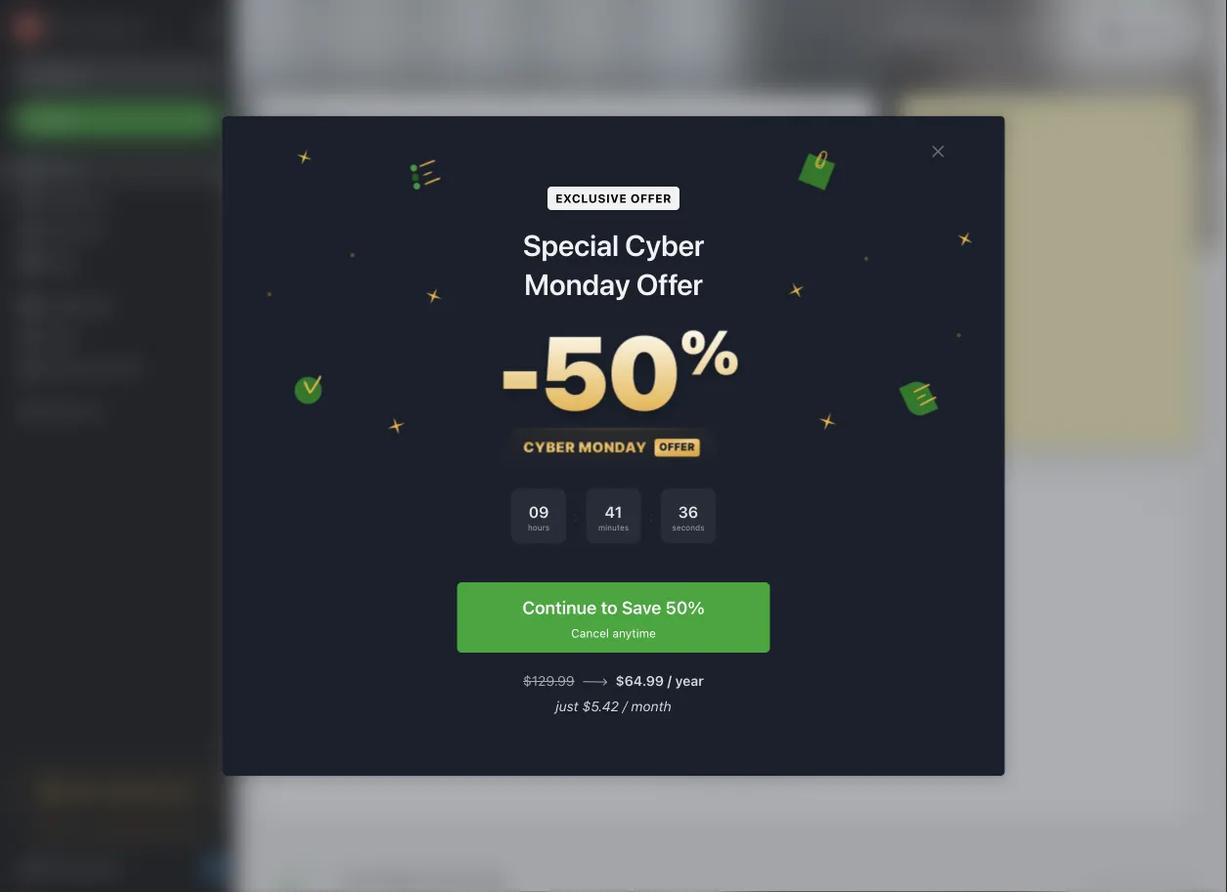 Task type: locate. For each thing, give the bounding box(es) containing it.
to inside continue to save 50% cancel anytime
[[601, 598, 618, 619]]

( inside trash ( 0 )
[[83, 404, 88, 419]]

) right trash
[[96, 404, 101, 419]]

$5.42
[[582, 699, 619, 715]]

1 vertical spatial monday
[[107, 785, 161, 801]]

/ right $5.42
[[623, 699, 628, 715]]

your
[[423, 874, 461, 890]]

1 vertical spatial notes
[[43, 223, 80, 240]]

tags
[[44, 329, 74, 345]]

0 horizontal spatial cyber
[[63, 785, 104, 801]]

grocery
[[470, 198, 523, 214]]

1 vertical spatial cyber
[[63, 785, 104, 801]]

tab inside recent "tab list"
[[341, 145, 410, 164]]

new button
[[12, 103, 223, 138]]

monday down "special"
[[524, 267, 630, 302]]

$64.99 / year
[[616, 673, 704, 689]]

expires in 00d:09h:41m:36s
[[30, 828, 205, 840]]

: left 36 seconds
[[649, 507, 653, 526]]

0/1
[[673, 372, 689, 385]]

expires
[[30, 828, 78, 840]]

do
[[715, 198, 732, 214]]

) inside notes ( 3 )
[[98, 224, 103, 239]]

cyber inside popup button
[[63, 785, 104, 801]]

1 horizontal spatial :
[[649, 507, 653, 526]]

Start writing… text field
[[916, 146, 1194, 431]]

customize your home
[[339, 874, 506, 890]]

1 horizontal spatial to
[[699, 198, 712, 214]]

1 horizontal spatial notes
[[274, 115, 320, 131]]

1 vertical spatial /
[[623, 699, 628, 715]]

cyber up offer
[[625, 228, 704, 263]]

customize button
[[1090, 16, 1196, 47]]

monday inside special cyber monday offer
[[524, 267, 630, 302]]

: left emails at bottom
[[574, 507, 578, 526]]

notes up recent
[[274, 115, 320, 131]]

monday
[[524, 267, 630, 302], [107, 785, 161, 801]]

nov
[[650, 407, 672, 421]]

( right trash
[[83, 404, 88, 419]]

0 horizontal spatial monday
[[107, 785, 161, 801]]

expand notebooks image
[[5, 298, 21, 314]]

$129.99
[[523, 673, 575, 689]]

emails
[[585, 520, 626, 536]]

to for save
[[601, 598, 618, 619]]

note
[[924, 323, 954, 341]]

notes inside notes 'button'
[[274, 115, 320, 131]]

with
[[91, 360, 118, 377]]

tab list
[[262, 520, 1192, 540]]

audio tab
[[525, 520, 561, 540]]

exclusive offer
[[556, 192, 672, 205]]

0 vertical spatial (
[[85, 224, 90, 239]]

trash ( 0 )
[[43, 403, 101, 420]]

0
[[88, 404, 96, 419]]

offer
[[164, 785, 197, 801]]

notes button
[[270, 111, 343, 135]]

0 horizontal spatial :
[[574, 507, 578, 526]]

afternoon,
[[310, 20, 398, 43]]

notes inside tree
[[43, 223, 80, 240]]

0 horizontal spatial notes
[[43, 223, 80, 240]]

0 vertical spatial notes
[[274, 115, 320, 131]]

shared with me
[[43, 360, 141, 377]]

special cyber monday offer
[[523, 228, 704, 302]]

interviews.
[[801, 687, 877, 706]]

monday, november 27, 2023
[[885, 24, 1058, 38]]

0 vertical spatial cyber
[[625, 228, 704, 263]]

notes ( 3 )
[[43, 223, 103, 240]]

cyber
[[625, 228, 704, 263], [63, 785, 104, 801]]

tags button
[[0, 322, 234, 353]]

0 vertical spatial monday
[[524, 267, 630, 302]]

monday,
[[885, 24, 939, 38]]

00d:09h:41m:36s
[[97, 828, 205, 840]]

1 vertical spatial to
[[601, 598, 618, 619]]

continue to save 50% cancel anytime
[[523, 598, 705, 641]]

0 vertical spatial /
[[668, 673, 672, 689]]

$64.99
[[616, 673, 664, 689]]

files
[[711, 220, 740, 236]]

to
[[699, 198, 712, 214], [601, 598, 618, 619]]

to inside things to do organize files
[[699, 198, 712, 214]]

0 vertical spatial )
[[98, 224, 103, 239]]

pad
[[983, 116, 1011, 132]]

special
[[523, 228, 619, 263]]

1 : from the left
[[574, 507, 578, 526]]

cyber up in at bottom left
[[63, 785, 104, 801]]

tree containing home
[[0, 154, 235, 752]]

tab
[[341, 145, 410, 164]]

lectures,
[[705, 687, 767, 706]]

( for notes
[[85, 224, 90, 239]]

scratch
[[916, 116, 980, 132]]

) down shortcuts button
[[98, 224, 103, 239]]

emails tab
[[585, 520, 626, 540]]

1 vertical spatial (
[[83, 404, 88, 419]]

Search text field
[[25, 57, 209, 92]]

minutes
[[598, 524, 629, 532]]

( down 'shortcuts'
[[85, 224, 90, 239]]

) inside trash ( 0 )
[[96, 404, 101, 419]]

to left do
[[699, 198, 712, 214]]

milk
[[470, 220, 496, 236]]

to up cancel
[[601, 598, 618, 619]]

0 horizontal spatial to
[[601, 598, 618, 619]]

organize
[[650, 220, 707, 236]]

year
[[675, 673, 704, 689]]

21
[[675, 407, 688, 421]]

anytime
[[613, 627, 656, 641]]

cyber monday offer button
[[16, 774, 219, 813]]

in
[[81, 828, 93, 840]]

notes for notes
[[274, 115, 320, 131]]

/
[[668, 673, 672, 689], [623, 699, 628, 715]]

) for trash
[[96, 404, 101, 419]]

None search field
[[25, 57, 209, 92]]

1 vertical spatial )
[[96, 404, 101, 419]]

nov 21
[[650, 407, 688, 421]]

good
[[258, 20, 305, 43]]

36 seconds
[[672, 503, 705, 532]]

1 horizontal spatial /
[[668, 673, 672, 689]]

)
[[98, 224, 103, 239], [96, 404, 101, 419]]

1 horizontal spatial monday
[[524, 267, 630, 302]]

1 horizontal spatial cyber
[[625, 228, 704, 263]]

0 vertical spatial to
[[699, 198, 712, 214]]

cyber monday offer
[[63, 785, 197, 801]]

( inside notes ( 3 )
[[85, 224, 90, 239]]

/ left year
[[668, 673, 672, 689]]

tree
[[0, 154, 235, 752]]

monday up expires in 00d:09h:41m:36s
[[107, 785, 161, 801]]

(
[[85, 224, 90, 239], [83, 404, 88, 419]]

notes up 'tasks'
[[43, 223, 80, 240]]



Task type: describe. For each thing, give the bounding box(es) containing it.
record meetings, lectures, and interviews.
[[577, 687, 877, 706]]

to for do
[[699, 198, 712, 214]]

shared
[[43, 360, 88, 377]]

and
[[771, 687, 797, 706]]

cheese
[[470, 237, 518, 253]]

scratch pad button
[[912, 112, 1011, 136]]

offer
[[631, 192, 672, 205]]

41 minutes
[[598, 503, 629, 532]]

36
[[678, 503, 698, 522]]

50%
[[666, 598, 705, 619]]

09
[[529, 503, 549, 522]]

recent tab list
[[262, 144, 872, 164]]

09 hours
[[528, 503, 550, 532]]

ruby!
[[402, 20, 451, 43]]

recent tab
[[274, 144, 318, 164]]

notes for notes ( 3 )
[[43, 223, 80, 240]]

notebooks link
[[0, 290, 234, 322]]

good afternoon, ruby!
[[258, 20, 451, 43]]

create new note
[[844, 323, 954, 341]]

shortcuts
[[44, 192, 105, 209]]

meetings,
[[631, 687, 701, 706]]

0 horizontal spatial /
[[623, 699, 628, 715]]

recent
[[274, 144, 318, 160]]

audio
[[525, 520, 561, 536]]

monday inside popup button
[[107, 785, 161, 801]]

thumbnail image
[[275, 328, 443, 434]]

41
[[605, 503, 622, 522]]

2 : from the left
[[649, 507, 653, 526]]

save
[[622, 598, 661, 619]]

things
[[650, 198, 695, 214]]

scratch pad
[[916, 116, 1011, 132]]

shortcuts button
[[0, 185, 234, 216]]

hours
[[528, 524, 550, 532]]

settings image
[[200, 16, 223, 39]]

cyber inside special cyber monday offer
[[625, 228, 704, 263]]

new
[[43, 112, 71, 128]]

seconds
[[672, 524, 705, 532]]

cancel
[[571, 627, 609, 641]]

2023
[[1029, 24, 1058, 38]]

home
[[465, 874, 506, 890]]

notebooks
[[44, 298, 113, 314]]

offer
[[636, 267, 703, 302]]

exclusive
[[556, 192, 627, 205]]

create
[[844, 323, 889, 341]]

trash
[[43, 403, 78, 420]]

customize
[[339, 874, 420, 890]]

me
[[122, 360, 141, 377]]

new
[[892, 323, 920, 341]]

list
[[527, 198, 551, 214]]

tasks button
[[0, 247, 234, 279]]

grocery list milk eggs sugar cheese
[[470, 198, 572, 253]]

continue
[[523, 598, 597, 619]]

customize
[[1124, 23, 1188, 38]]

shared with me link
[[0, 353, 234, 384]]

( for trash
[[83, 404, 88, 419]]

27,
[[1010, 24, 1026, 38]]

month
[[631, 699, 672, 715]]

sugar
[[535, 220, 572, 236]]

record
[[577, 687, 627, 706]]

things to do organize files
[[650, 198, 740, 236]]

just
[[556, 699, 579, 715]]

tab list containing audio
[[262, 520, 1192, 540]]

eggs
[[500, 220, 531, 236]]

home link
[[0, 154, 235, 185]]

) for notes
[[98, 224, 103, 239]]

november
[[942, 24, 1007, 38]]

3
[[90, 224, 98, 239]]

tasks
[[43, 255, 79, 271]]

create new note button
[[815, 182, 983, 434]]

home
[[43, 161, 80, 177]]



Task type: vqa. For each thing, say whether or not it's contained in the screenshot.
FIRST NOTEBOOK
no



